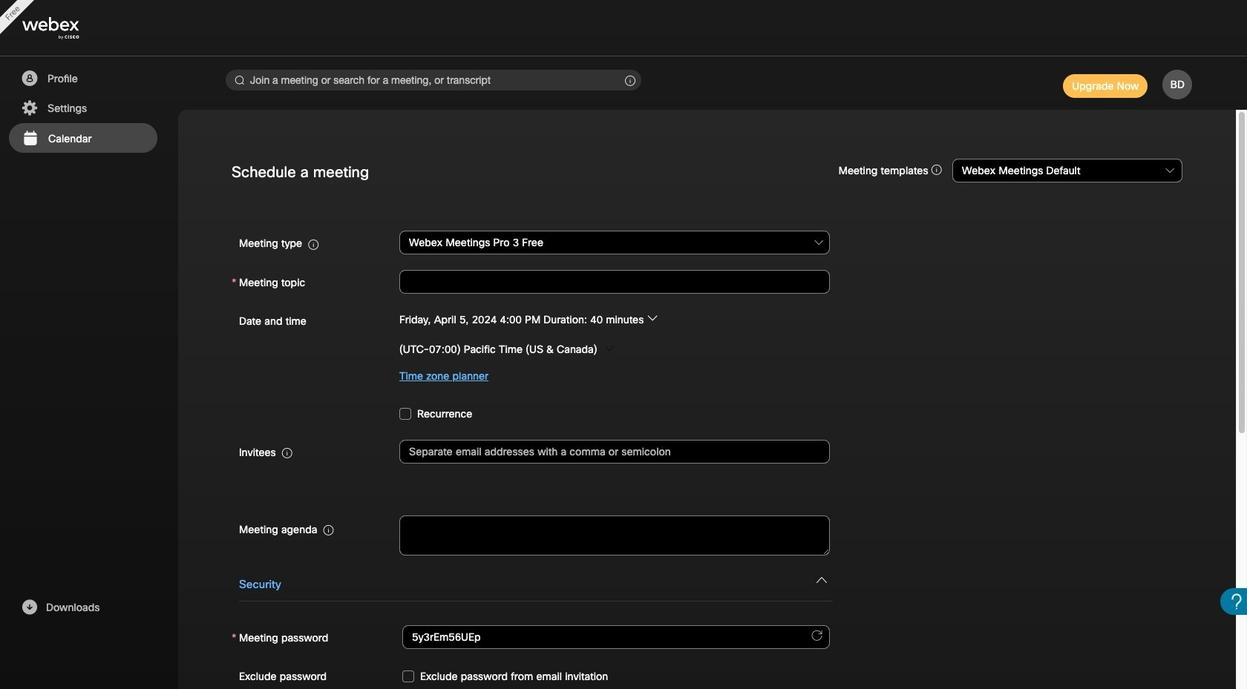 Task type: vqa. For each thing, say whether or not it's contained in the screenshot.
topmost ng down icon
no



Task type: describe. For each thing, give the bounding box(es) containing it.
0 vertical spatial arrow image
[[647, 313, 657, 323]]

security region
[[232, 566, 1183, 690]]

Join a meeting or search for a meeting, or transcript text field
[[226, 70, 641, 91]]

cisco webex image
[[22, 17, 111, 40]]

none text field inside security region
[[402, 626, 830, 650]]

exclude password: exclude password from email invitation element
[[402, 663, 608, 690]]

mds people circle_filled image
[[20, 70, 39, 88]]

Invitees text field
[[399, 440, 830, 464]]



Task type: locate. For each thing, give the bounding box(es) containing it.
mds content download_filled image
[[20, 599, 39, 617]]

mds settings_filled image
[[20, 99, 39, 117]]

group
[[232, 307, 1183, 389]]

mds meetings_filled image
[[21, 130, 39, 148]]

1 vertical spatial arrow image
[[604, 343, 615, 354]]

None text field
[[402, 626, 830, 650]]

None field
[[399, 230, 830, 256]]

banner
[[0, 0, 1247, 56]]

ng down image
[[817, 575, 827, 586]]

None text field
[[399, 270, 830, 294], [399, 516, 830, 556], [399, 270, 830, 294], [399, 516, 830, 556]]

0 horizontal spatial arrow image
[[604, 343, 615, 354]]

arrow image
[[647, 313, 657, 323], [604, 343, 615, 354]]

1 horizontal spatial arrow image
[[647, 313, 657, 323]]



